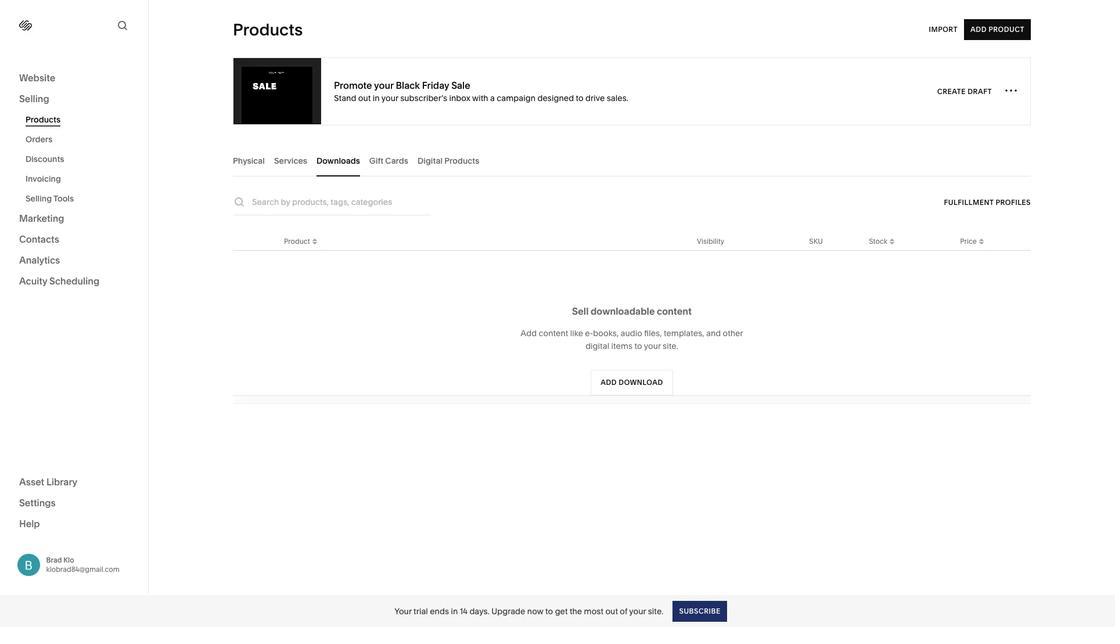 Task type: vqa. For each thing, say whether or not it's contained in the screenshot.
tab list containing Physical
yes



Task type: locate. For each thing, give the bounding box(es) containing it.
your
[[374, 79, 394, 91], [381, 93, 398, 103], [644, 341, 661, 351], [629, 606, 646, 616]]

1 vertical spatial content
[[539, 328, 568, 339]]

1 horizontal spatial products
[[233, 20, 303, 39]]

analytics
[[19, 254, 60, 266]]

the
[[570, 606, 582, 616]]

1 vertical spatial selling
[[26, 193, 52, 204]]

1 vertical spatial to
[[634, 341, 642, 351]]

services button
[[274, 145, 307, 177]]

settings
[[19, 497, 56, 508]]

brad klo klobrad84@gmail.com
[[46, 556, 120, 574]]

add left "download"
[[601, 378, 617, 387]]

in right stand
[[373, 93, 380, 103]]

to left drive
[[576, 93, 583, 103]]

2 horizontal spatial add
[[971, 25, 987, 34]]

subscribe
[[679, 607, 721, 615]]

2 horizontal spatial to
[[634, 341, 642, 351]]

fulfillment profiles button
[[944, 192, 1031, 213]]

add download
[[601, 378, 663, 387]]

out down promote
[[358, 93, 371, 103]]

selling down the 'website'
[[19, 93, 49, 105]]

orders link
[[26, 130, 135, 149]]

2 horizontal spatial products
[[444, 155, 479, 166]]

0 horizontal spatial content
[[539, 328, 568, 339]]

0 horizontal spatial to
[[545, 606, 553, 616]]

acuity scheduling link
[[19, 275, 129, 289]]

gift cards
[[369, 155, 408, 166]]

templates,
[[664, 328, 704, 339]]

2 vertical spatial add
[[601, 378, 617, 387]]

sku
[[809, 237, 823, 245]]

fulfillment
[[944, 198, 994, 206]]

cards
[[385, 155, 408, 166]]

add inside button
[[601, 378, 617, 387]]

2 vertical spatial products
[[444, 155, 479, 166]]

content up templates,
[[657, 305, 692, 317]]

site. down templates,
[[663, 341, 678, 351]]

1 vertical spatial products
[[26, 114, 61, 125]]

0 horizontal spatial out
[[358, 93, 371, 103]]

subscriber's
[[400, 93, 447, 103]]

content
[[657, 305, 692, 317], [539, 328, 568, 339]]

content left the like
[[539, 328, 568, 339]]

selling link
[[19, 92, 129, 106]]

content inside add content like e-books, audio files, templates, and other digital items to your site.
[[539, 328, 568, 339]]

visibility
[[697, 237, 724, 245]]

1 vertical spatial out
[[605, 606, 618, 616]]

site.
[[663, 341, 678, 351], [648, 606, 664, 616]]

physical
[[233, 155, 265, 166]]

create
[[937, 87, 966, 96]]

create draft
[[937, 87, 992, 96]]

products link
[[26, 110, 135, 130]]

settings link
[[19, 496, 129, 510]]

1 horizontal spatial to
[[576, 93, 583, 103]]

0 vertical spatial in
[[373, 93, 380, 103]]

product
[[989, 25, 1024, 34], [284, 237, 310, 245]]

in inside promote your black friday sale stand out in your subscriber's inbox with a campaign designed to drive sales.
[[373, 93, 380, 103]]

profiles
[[996, 198, 1031, 206]]

0 vertical spatial product
[[989, 25, 1024, 34]]

0 horizontal spatial products
[[26, 114, 61, 125]]

your down the files,
[[644, 341, 661, 351]]

tab list
[[233, 145, 1031, 177]]

products inside button
[[444, 155, 479, 166]]

0 vertical spatial add
[[971, 25, 987, 34]]

in left 14
[[451, 606, 458, 616]]

to inside add content like e-books, audio files, templates, and other digital items to your site.
[[634, 341, 642, 351]]

product inside "button"
[[989, 25, 1024, 34]]

add left the like
[[521, 328, 537, 339]]

0 vertical spatial selling
[[19, 93, 49, 105]]

add inside add content like e-books, audio files, templates, and other digital items to your site.
[[521, 328, 537, 339]]

0 horizontal spatial in
[[373, 93, 380, 103]]

asset
[[19, 476, 44, 488]]

selling
[[19, 93, 49, 105], [26, 193, 52, 204]]

0 vertical spatial out
[[358, 93, 371, 103]]

0 vertical spatial site.
[[663, 341, 678, 351]]

add content like e-books, audio files, templates, and other digital items to your site.
[[521, 328, 743, 351]]

add inside "button"
[[971, 25, 987, 34]]

to down audio
[[634, 341, 642, 351]]

promote your black friday sale stand out in your subscriber's inbox with a campaign designed to drive sales.
[[334, 79, 628, 103]]

drive
[[585, 93, 605, 103]]

selling for selling
[[19, 93, 49, 105]]

import
[[929, 25, 958, 34]]

with
[[472, 93, 488, 103]]

add for add download
[[601, 378, 617, 387]]

your left black
[[374, 79, 394, 91]]

audio
[[621, 328, 642, 339]]

selling up marketing
[[26, 193, 52, 204]]

2 vertical spatial to
[[545, 606, 553, 616]]

marketing
[[19, 213, 64, 224]]

products inside "link"
[[26, 114, 61, 125]]

get
[[555, 606, 568, 616]]

1 vertical spatial add
[[521, 328, 537, 339]]

site. right of
[[648, 606, 664, 616]]

sell downloadable content
[[572, 305, 692, 317]]

like
[[570, 328, 583, 339]]

dropdown icon image
[[310, 235, 319, 244], [887, 235, 897, 244], [977, 235, 986, 244], [310, 238, 319, 248], [887, 238, 897, 248], [977, 238, 986, 248]]

add product button
[[964, 19, 1031, 40]]

1 horizontal spatial in
[[451, 606, 458, 616]]

sell
[[572, 305, 589, 317]]

add
[[971, 25, 987, 34], [521, 328, 537, 339], [601, 378, 617, 387]]

orders
[[26, 134, 53, 145]]

to left get
[[545, 606, 553, 616]]

e-
[[585, 328, 593, 339]]

0 horizontal spatial add
[[521, 328, 537, 339]]

discounts link
[[26, 149, 135, 169]]

add download button
[[591, 370, 673, 396]]

products
[[233, 20, 303, 39], [26, 114, 61, 125], [444, 155, 479, 166]]

1 horizontal spatial out
[[605, 606, 618, 616]]

to
[[576, 93, 583, 103], [634, 341, 642, 351], [545, 606, 553, 616]]

contacts
[[19, 233, 59, 245]]

import button
[[929, 19, 958, 40]]

1 horizontal spatial add
[[601, 378, 617, 387]]

tools
[[53, 193, 74, 204]]

your inside add content like e-books, audio files, templates, and other digital items to your site.
[[644, 341, 661, 351]]

acuity
[[19, 275, 47, 287]]

selling tools
[[26, 193, 74, 204]]

1 horizontal spatial product
[[989, 25, 1024, 34]]

asset library
[[19, 476, 77, 488]]

brad
[[46, 556, 62, 564]]

discounts
[[26, 154, 64, 164]]

upgrade
[[491, 606, 525, 616]]

1 horizontal spatial content
[[657, 305, 692, 317]]

0 horizontal spatial product
[[284, 237, 310, 245]]

designed
[[537, 93, 574, 103]]

add right import
[[971, 25, 987, 34]]

out left of
[[605, 606, 618, 616]]

out
[[358, 93, 371, 103], [605, 606, 618, 616]]

0 vertical spatial to
[[576, 93, 583, 103]]

out inside promote your black friday sale stand out in your subscriber's inbox with a campaign designed to drive sales.
[[358, 93, 371, 103]]



Task type: describe. For each thing, give the bounding box(es) containing it.
a
[[490, 93, 495, 103]]

files,
[[644, 328, 662, 339]]

add for add product
[[971, 25, 987, 34]]

downloads
[[317, 155, 360, 166]]

services
[[274, 155, 307, 166]]

klobrad84@gmail.com
[[46, 565, 120, 574]]

add product
[[971, 25, 1024, 34]]

ends
[[430, 606, 449, 616]]

inbox
[[449, 93, 470, 103]]

asset library link
[[19, 475, 129, 489]]

friday
[[422, 79, 449, 91]]

price
[[960, 237, 977, 245]]

gift cards button
[[369, 145, 408, 177]]

0 vertical spatial content
[[657, 305, 692, 317]]

campaign
[[497, 93, 535, 103]]

now
[[527, 606, 543, 616]]

of
[[620, 606, 627, 616]]

invoicing
[[26, 174, 61, 184]]

books,
[[593, 328, 619, 339]]

items
[[611, 341, 633, 351]]

0 vertical spatial products
[[233, 20, 303, 39]]

physical button
[[233, 145, 265, 177]]

selling tools link
[[26, 189, 135, 208]]

website
[[19, 72, 55, 84]]

digital
[[418, 155, 443, 166]]

and
[[706, 328, 721, 339]]

invoicing link
[[26, 169, 135, 189]]

digital products
[[418, 155, 479, 166]]

website link
[[19, 71, 129, 85]]

stock
[[869, 237, 887, 245]]

1 vertical spatial site.
[[648, 606, 664, 616]]

digital products button
[[418, 145, 479, 177]]

tab list containing physical
[[233, 145, 1031, 177]]

your right of
[[629, 606, 646, 616]]

Search by products, tags, categories field
[[252, 196, 431, 208]]

help link
[[19, 517, 40, 530]]

klo
[[63, 556, 74, 564]]

stand
[[334, 93, 356, 103]]

to inside promote your black friday sale stand out in your subscriber's inbox with a campaign designed to drive sales.
[[576, 93, 583, 103]]

scheduling
[[49, 275, 99, 287]]

digital
[[585, 341, 609, 351]]

library
[[46, 476, 77, 488]]

1 vertical spatial in
[[451, 606, 458, 616]]

promote
[[334, 79, 372, 91]]

create draft button
[[937, 81, 992, 102]]

sales.
[[607, 93, 628, 103]]

gift
[[369, 155, 383, 166]]

analytics link
[[19, 254, 129, 268]]

downloads button
[[317, 145, 360, 177]]

contacts link
[[19, 233, 129, 247]]

days.
[[469, 606, 489, 616]]

subscribe button
[[673, 601, 727, 622]]

most
[[584, 606, 603, 616]]

selling for selling tools
[[26, 193, 52, 204]]

1 vertical spatial product
[[284, 237, 310, 245]]

downloadable
[[591, 305, 655, 317]]

other
[[723, 328, 743, 339]]

trial
[[414, 606, 428, 616]]

site. inside add content like e-books, audio files, templates, and other digital items to your site.
[[663, 341, 678, 351]]

download
[[619, 378, 663, 387]]

your down black
[[381, 93, 398, 103]]

draft
[[968, 87, 992, 96]]

help
[[19, 518, 40, 529]]

acuity scheduling
[[19, 275, 99, 287]]

marketing link
[[19, 212, 129, 226]]

fulfillment profiles
[[944, 198, 1031, 206]]

black
[[396, 79, 420, 91]]

14
[[460, 606, 468, 616]]

add for add content like e-books, audio files, templates, and other digital items to your site.
[[521, 328, 537, 339]]

your trial ends in 14 days. upgrade now to get the most out of your site.
[[394, 606, 664, 616]]

sale
[[451, 79, 470, 91]]



